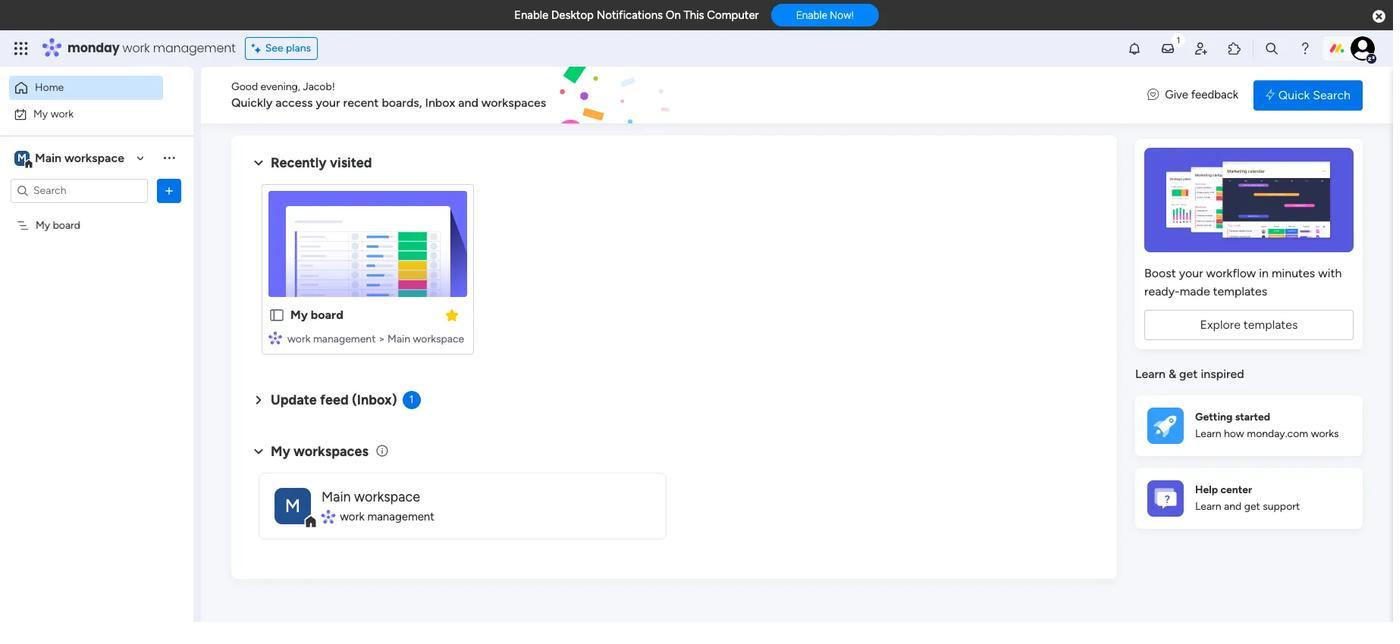 Task type: locate. For each thing, give the bounding box(es) containing it.
board inside list box
[[53, 219, 80, 232]]

2 vertical spatial workspace
[[354, 489, 420, 506]]

0 vertical spatial my board
[[36, 219, 80, 232]]

good
[[231, 80, 258, 93]]

templates image image
[[1150, 148, 1350, 253]]

0 horizontal spatial m
[[17, 151, 27, 164]]

boost your workflow in minutes with ready-made templates
[[1145, 266, 1343, 299]]

my down the search in workspace field
[[36, 219, 50, 232]]

center
[[1221, 484, 1253, 497]]

notifications image
[[1128, 41, 1143, 56]]

0 horizontal spatial enable
[[515, 8, 549, 22]]

>
[[379, 333, 385, 346]]

my right close my workspaces icon
[[271, 444, 290, 460]]

my right public board icon
[[291, 308, 308, 322]]

workspace up work management
[[354, 489, 420, 506]]

m inside workspace image
[[17, 151, 27, 164]]

see plans button
[[245, 37, 318, 60]]

0 horizontal spatial main
[[35, 151, 62, 165]]

1 horizontal spatial and
[[1225, 501, 1242, 514]]

1 vertical spatial get
[[1245, 501, 1261, 514]]

my
[[33, 107, 48, 120], [36, 219, 50, 232], [291, 308, 308, 322], [271, 444, 290, 460]]

0 horizontal spatial your
[[316, 96, 340, 110]]

this
[[684, 8, 705, 22]]

update feed (inbox)
[[271, 392, 397, 409]]

1 horizontal spatial workspaces
[[482, 96, 547, 110]]

management for work management
[[368, 510, 435, 524]]

enable desktop notifications on this computer
[[515, 8, 759, 22]]

templates right the explore
[[1244, 318, 1299, 332]]

and down center
[[1225, 501, 1242, 514]]

main right workspace icon
[[322, 489, 351, 506]]

work up update
[[288, 333, 311, 346]]

work
[[123, 39, 150, 57], [51, 107, 74, 120], [288, 333, 311, 346], [340, 510, 365, 524]]

0 vertical spatial learn
[[1136, 367, 1166, 382]]

1 horizontal spatial get
[[1245, 501, 1261, 514]]

my board list box
[[0, 209, 193, 443]]

evening,
[[261, 80, 300, 93]]

m
[[17, 151, 27, 164], [285, 495, 301, 517]]

boost
[[1145, 266, 1177, 281]]

workspace up the search in workspace field
[[64, 151, 124, 165]]

apps image
[[1228, 41, 1243, 56]]

started
[[1236, 411, 1271, 424]]

recently
[[271, 155, 327, 171]]

work management
[[340, 510, 435, 524]]

0 vertical spatial workspaces
[[482, 96, 547, 110]]

1 vertical spatial main workspace
[[322, 489, 420, 506]]

main workspace up work management
[[322, 489, 420, 506]]

2 vertical spatial management
[[368, 510, 435, 524]]

main
[[35, 151, 62, 165], [388, 333, 411, 346], [322, 489, 351, 506]]

templates down workflow
[[1214, 285, 1268, 299]]

get
[[1180, 367, 1198, 382], [1245, 501, 1261, 514]]

works
[[1312, 428, 1340, 441]]

workspaces right inbox
[[482, 96, 547, 110]]

workspace down the 'remove from favorites' image
[[413, 333, 464, 346]]

templates
[[1214, 285, 1268, 299], [1244, 318, 1299, 332]]

1 vertical spatial management
[[313, 333, 376, 346]]

enable left "now!"
[[796, 9, 828, 21]]

learn inside help center learn and get support
[[1196, 501, 1222, 514]]

home
[[35, 81, 64, 94]]

main right workspace image
[[35, 151, 62, 165]]

0 horizontal spatial get
[[1180, 367, 1198, 382]]

computer
[[707, 8, 759, 22]]

1 image
[[1172, 31, 1186, 48]]

my board right public board icon
[[291, 308, 343, 322]]

getting started element
[[1136, 396, 1364, 456]]

your inside 'boost your workflow in minutes with ready-made templates'
[[1180, 266, 1204, 281]]

your
[[316, 96, 340, 110], [1180, 266, 1204, 281]]

option
[[0, 212, 193, 215]]

quick
[[1279, 88, 1311, 102]]

0 horizontal spatial and
[[458, 96, 479, 110]]

0 horizontal spatial main workspace
[[35, 151, 124, 165]]

1 vertical spatial m
[[285, 495, 301, 517]]

your inside good evening, jacob! quickly access your recent boards, inbox and workspaces
[[316, 96, 340, 110]]

on
[[666, 8, 681, 22]]

1 vertical spatial main
[[388, 333, 411, 346]]

1 horizontal spatial board
[[311, 308, 343, 322]]

0 horizontal spatial workspaces
[[294, 444, 369, 460]]

1 vertical spatial and
[[1225, 501, 1242, 514]]

m inside workspace icon
[[285, 495, 301, 517]]

0 vertical spatial board
[[53, 219, 80, 232]]

workspace
[[64, 151, 124, 165], [413, 333, 464, 346], [354, 489, 420, 506]]

enable for enable now!
[[796, 9, 828, 21]]

1 vertical spatial workspace
[[413, 333, 464, 346]]

recent
[[343, 96, 379, 110]]

get down center
[[1245, 501, 1261, 514]]

explore templates
[[1201, 318, 1299, 332]]

monday work management
[[68, 39, 236, 57]]

main right >
[[388, 333, 411, 346]]

update
[[271, 392, 317, 409]]

1 vertical spatial learn
[[1196, 428, 1222, 441]]

your down jacob!
[[316, 96, 340, 110]]

1 horizontal spatial main
[[322, 489, 351, 506]]

main workspace up the search in workspace field
[[35, 151, 124, 165]]

see
[[265, 42, 283, 55]]

(inbox)
[[352, 392, 397, 409]]

inbox image
[[1161, 41, 1176, 56]]

enable
[[515, 8, 549, 22], [796, 9, 828, 21]]

workspaces inside good evening, jacob! quickly access your recent boards, inbox and workspaces
[[482, 96, 547, 110]]

0 vertical spatial main
[[35, 151, 62, 165]]

learn
[[1136, 367, 1166, 382], [1196, 428, 1222, 441], [1196, 501, 1222, 514]]

1 horizontal spatial main workspace
[[322, 489, 420, 506]]

your up made
[[1180, 266, 1204, 281]]

learn down getting
[[1196, 428, 1222, 441]]

0 horizontal spatial board
[[53, 219, 80, 232]]

workspaces down update feed (inbox) at the left
[[294, 444, 369, 460]]

boards,
[[382, 96, 422, 110]]

open update feed (inbox) image
[[250, 392, 268, 410]]

0 vertical spatial your
[[316, 96, 340, 110]]

get right &
[[1180, 367, 1198, 382]]

0 vertical spatial workspace
[[64, 151, 124, 165]]

and right inbox
[[458, 96, 479, 110]]

1 vertical spatial my board
[[291, 308, 343, 322]]

1 horizontal spatial m
[[285, 495, 301, 517]]

2 horizontal spatial main
[[388, 333, 411, 346]]

monday
[[68, 39, 120, 57]]

1 horizontal spatial enable
[[796, 9, 828, 21]]

workspaces
[[482, 96, 547, 110], [294, 444, 369, 460]]

getting started learn how monday.com works
[[1196, 411, 1340, 441]]

learn for getting
[[1196, 428, 1222, 441]]

learn down the help at the right
[[1196, 501, 1222, 514]]

1 vertical spatial board
[[311, 308, 343, 322]]

templates inside 'boost your workflow in minutes with ready-made templates'
[[1214, 285, 1268, 299]]

and
[[458, 96, 479, 110], [1225, 501, 1242, 514]]

visited
[[330, 155, 372, 171]]

main workspace
[[35, 151, 124, 165], [322, 489, 420, 506]]

in
[[1260, 266, 1269, 281]]

management
[[153, 39, 236, 57], [313, 333, 376, 346], [368, 510, 435, 524]]

2 vertical spatial learn
[[1196, 501, 1222, 514]]

my inside list box
[[36, 219, 50, 232]]

work right workspace icon
[[340, 510, 365, 524]]

work management > main workspace
[[288, 333, 464, 346]]

select product image
[[14, 41, 29, 56]]

my board down the search in workspace field
[[36, 219, 80, 232]]

enable inside button
[[796, 9, 828, 21]]

m for workspace icon
[[285, 495, 301, 517]]

board
[[53, 219, 80, 232], [311, 308, 343, 322]]

1 horizontal spatial your
[[1180, 266, 1204, 281]]

1 vertical spatial templates
[[1244, 318, 1299, 332]]

learn left &
[[1136, 367, 1166, 382]]

1 vertical spatial your
[[1180, 266, 1204, 281]]

main inside workspace selection element
[[35, 151, 62, 165]]

invite members image
[[1194, 41, 1209, 56]]

workspace options image
[[162, 150, 177, 166]]

board down the search in workspace field
[[53, 219, 80, 232]]

plans
[[286, 42, 311, 55]]

desktop
[[552, 8, 594, 22]]

management for work management > main workspace
[[313, 333, 376, 346]]

0 horizontal spatial my board
[[36, 219, 80, 232]]

inbox
[[425, 96, 455, 110]]

monday.com
[[1248, 428, 1309, 441]]

enable now! button
[[771, 4, 879, 27]]

my down home
[[33, 107, 48, 120]]

workspace image
[[275, 488, 311, 525]]

how
[[1225, 428, 1245, 441]]

remove from favorites image
[[445, 308, 460, 323]]

my board
[[36, 219, 80, 232], [291, 308, 343, 322]]

board right public board icon
[[311, 308, 343, 322]]

1
[[410, 394, 414, 407]]

0 vertical spatial main workspace
[[35, 151, 124, 165]]

my work
[[33, 107, 74, 120]]

enable left desktop
[[515, 8, 549, 22]]

with
[[1319, 266, 1343, 281]]

0 vertical spatial m
[[17, 151, 27, 164]]

learn inside getting started learn how monday.com works
[[1196, 428, 1222, 441]]

work down home
[[51, 107, 74, 120]]

0 vertical spatial and
[[458, 96, 479, 110]]

0 vertical spatial templates
[[1214, 285, 1268, 299]]



Task type: vqa. For each thing, say whether or not it's contained in the screenshot.
Browse all workspaces icon
no



Task type: describe. For each thing, give the bounding box(es) containing it.
1 horizontal spatial my board
[[291, 308, 343, 322]]

access
[[276, 96, 313, 110]]

dapulse close image
[[1373, 9, 1386, 24]]

1 vertical spatial workspaces
[[294, 444, 369, 460]]

workspace selection element
[[14, 149, 127, 169]]

work right monday
[[123, 39, 150, 57]]

feed
[[320, 392, 349, 409]]

help
[[1196, 484, 1219, 497]]

0 vertical spatial get
[[1180, 367, 1198, 382]]

enable for enable desktop notifications on this computer
[[515, 8, 549, 22]]

inspired
[[1201, 367, 1245, 382]]

learn & get inspired
[[1136, 367, 1245, 382]]

learn for help
[[1196, 501, 1222, 514]]

0 vertical spatial management
[[153, 39, 236, 57]]

quick search
[[1279, 88, 1351, 102]]

notifications
[[597, 8, 663, 22]]

ready-
[[1145, 285, 1180, 299]]

options image
[[162, 183, 177, 198]]

recently visited
[[271, 155, 372, 171]]

quick search button
[[1254, 80, 1364, 110]]

help center learn and get support
[[1196, 484, 1301, 514]]

workspace image
[[14, 150, 30, 167]]

give feedback
[[1166, 88, 1239, 102]]

search everything image
[[1265, 41, 1280, 56]]

v2 user feedback image
[[1148, 87, 1160, 104]]

close recently visited image
[[250, 154, 268, 172]]

home button
[[9, 76, 163, 100]]

2 vertical spatial main
[[322, 489, 351, 506]]

jacob simon image
[[1351, 36, 1376, 61]]

feedback
[[1192, 88, 1239, 102]]

get inside help center learn and get support
[[1245, 501, 1261, 514]]

close my workspaces image
[[250, 443, 268, 461]]

main workspace inside workspace selection element
[[35, 151, 124, 165]]

now!
[[830, 9, 854, 21]]

&
[[1169, 367, 1177, 382]]

my board inside list box
[[36, 219, 80, 232]]

m for workspace image
[[17, 151, 27, 164]]

and inside help center learn and get support
[[1225, 501, 1242, 514]]

enable now!
[[796, 9, 854, 21]]

public board image
[[269, 307, 285, 324]]

give
[[1166, 88, 1189, 102]]

minutes
[[1272, 266, 1316, 281]]

workflow
[[1207, 266, 1257, 281]]

explore
[[1201, 318, 1241, 332]]

work inside button
[[51, 107, 74, 120]]

good evening, jacob! quickly access your recent boards, inbox and workspaces
[[231, 80, 547, 110]]

quickly
[[231, 96, 273, 110]]

getting
[[1196, 411, 1233, 424]]

help center element
[[1136, 469, 1364, 529]]

templates inside button
[[1244, 318, 1299, 332]]

my inside button
[[33, 107, 48, 120]]

explore templates button
[[1145, 310, 1354, 341]]

support
[[1264, 501, 1301, 514]]

my workspaces
[[271, 444, 369, 460]]

see plans
[[265, 42, 311, 55]]

v2 bolt switch image
[[1266, 87, 1275, 104]]

help image
[[1298, 41, 1313, 56]]

Search in workspace field
[[32, 182, 127, 200]]

my work button
[[9, 102, 163, 126]]

jacob!
[[303, 80, 335, 93]]

search
[[1314, 88, 1351, 102]]

and inside good evening, jacob! quickly access your recent boards, inbox and workspaces
[[458, 96, 479, 110]]

made
[[1180, 285, 1211, 299]]



